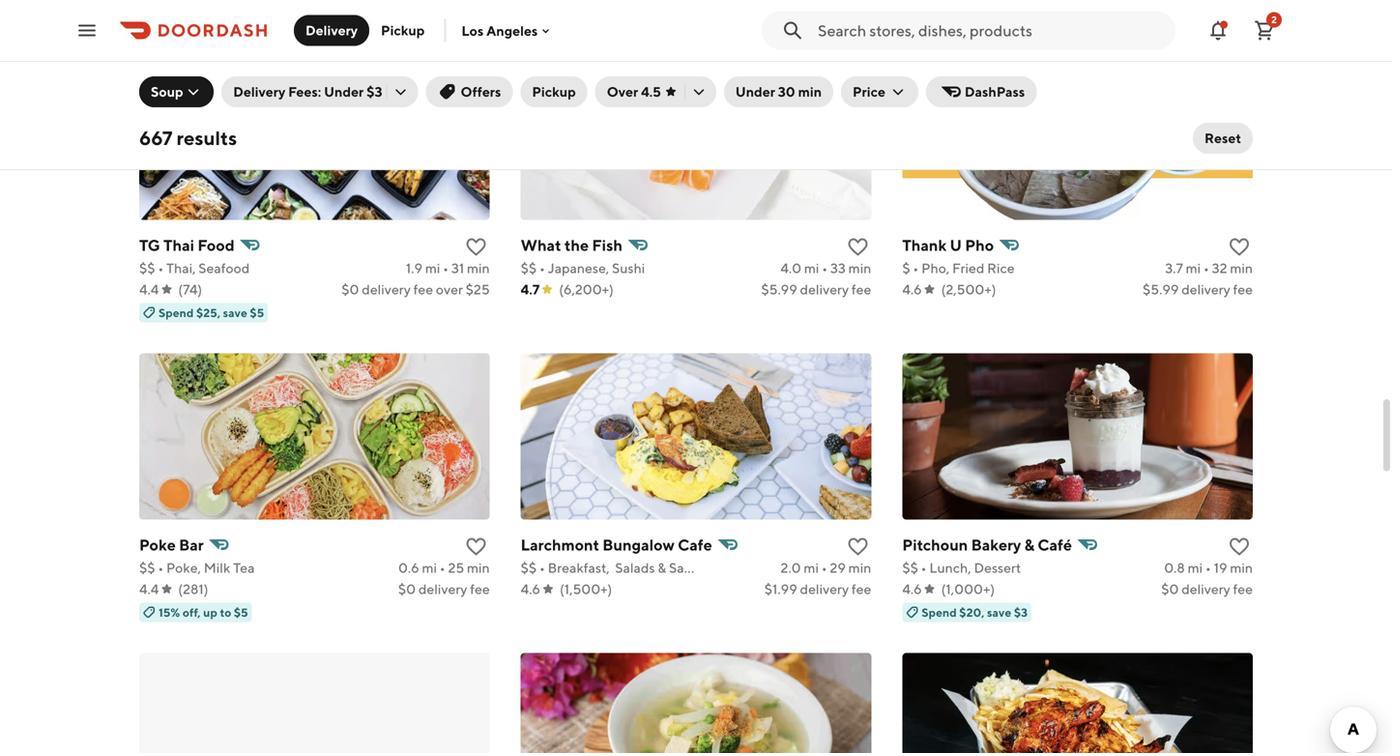 Task type: locate. For each thing, give the bounding box(es) containing it.
1 horizontal spatial $5.99
[[1143, 281, 1179, 297]]

delivery for delivery
[[305, 22, 358, 38]]

0 horizontal spatial $​0 delivery fee
[[398, 581, 490, 597]]

delivery down 0.8 mi • 19 min
[[1181, 581, 1230, 597]]

los angeles button
[[462, 22, 553, 38]]

rice
[[987, 260, 1015, 276]]

mi for pitchoun bakery & café
[[1188, 560, 1203, 576]]

1 horizontal spatial $​0 delivery fee
[[1161, 581, 1253, 597]]

$$ down tg
[[139, 260, 155, 276]]

$
[[902, 260, 910, 276]]

(6,200+)
[[559, 281, 614, 297]]

1 vertical spatial 4.4
[[139, 581, 159, 597]]

fee down 3.7 mi • 32 min
[[1233, 281, 1253, 297]]

price
[[853, 84, 885, 100]]

notification bell image
[[1206, 19, 1230, 42]]

$$ up 4.7
[[521, 260, 537, 276]]

4.6 for thank u pho
[[902, 281, 922, 297]]

mi right 4.0
[[804, 260, 819, 276]]

$1.99 delivery fee
[[764, 581, 871, 597]]

delivery down the 2.0 mi • 29 min
[[800, 581, 849, 597]]

1 under from the left
[[324, 84, 364, 100]]

delivery down 0.6 mi • 25 min
[[418, 581, 467, 597]]

delivery up delivery fees: under $3
[[305, 22, 358, 38]]

0 horizontal spatial $5.99
[[761, 281, 797, 297]]

delivery left fees:
[[233, 84, 285, 100]]

min right 33 at the top of page
[[848, 260, 871, 276]]

1 horizontal spatial $5.99 delivery fee
[[1143, 281, 1253, 297]]

667 results
[[139, 127, 237, 149]]

1 $5.99 delivery fee from the left
[[761, 281, 871, 297]]

1 horizontal spatial under
[[735, 84, 775, 100]]

2 under from the left
[[735, 84, 775, 100]]

1 horizontal spatial &
[[1024, 536, 1034, 554]]

min for pho
[[1230, 260, 1253, 276]]

pickup left los at left top
[[381, 22, 425, 38]]

fee down "4.0 mi • 33 min"
[[852, 281, 871, 297]]

fried
[[952, 260, 984, 276]]

1.9
[[406, 260, 422, 276]]

min
[[798, 84, 822, 100], [467, 260, 490, 276], [848, 260, 871, 276], [1230, 260, 1253, 276], [467, 560, 490, 576], [848, 560, 871, 576], [1230, 560, 1253, 576]]

$5.99 delivery fee for thank u pho
[[1143, 281, 1253, 297]]

0 vertical spatial spend
[[159, 306, 194, 320]]

$​0 for pitchoun bakery & café
[[1161, 581, 1179, 597]]

2 $5.99 from the left
[[1143, 281, 1179, 297]]

delivery
[[362, 281, 411, 297], [800, 281, 849, 297], [1181, 281, 1230, 297], [418, 581, 467, 597], [800, 581, 849, 597], [1181, 581, 1230, 597]]

4.6 down $
[[902, 281, 922, 297]]

fee
[[413, 281, 433, 297], [852, 281, 871, 297], [1233, 281, 1253, 297], [470, 581, 490, 597], [852, 581, 871, 597], [1233, 581, 1253, 597]]

0 horizontal spatial pickup
[[381, 22, 425, 38]]

click to add this store to your saved list image up 3.7 mi • 32 min
[[1228, 236, 1251, 259]]

0 horizontal spatial $5.99 delivery fee
[[761, 281, 871, 297]]

25
[[448, 560, 464, 576]]

1 $5.99 from the left
[[761, 281, 797, 297]]

1 horizontal spatial $5
[[250, 306, 264, 320]]

4.4 left (74)
[[139, 281, 159, 297]]

delivery down "4.0 mi • 33 min"
[[800, 281, 849, 297]]

$​0 for poke bar
[[398, 581, 416, 597]]

over 4.5 button
[[595, 76, 716, 107]]

min right 19
[[1230, 560, 1253, 576]]

fee down 0.8 mi • 19 min
[[1233, 581, 1253, 597]]

$5.99
[[761, 281, 797, 297], [1143, 281, 1179, 297]]

min right '32'
[[1230, 260, 1253, 276]]

1 horizontal spatial $​0
[[398, 581, 416, 597]]

$5.99 down 3.7
[[1143, 281, 1179, 297]]

delivery down 3.7 mi • 32 min
[[1181, 281, 1230, 297]]

click to add this store to your saved list image up "4.0 mi • 33 min"
[[846, 236, 869, 259]]

min right 25
[[467, 560, 490, 576]]

2 horizontal spatial $​0
[[1161, 581, 1179, 597]]

pickup button
[[369, 15, 436, 46], [520, 76, 587, 107]]

$5.99 delivery fee
[[761, 281, 871, 297], [1143, 281, 1253, 297]]

delivery down 1.9
[[362, 281, 411, 297]]

1.9 mi • 31 min
[[406, 260, 490, 276]]

min right 30
[[798, 84, 822, 100]]

mi right 0.8
[[1188, 560, 1203, 576]]

soup button
[[139, 76, 214, 107]]

sandwiches
[[669, 560, 742, 576]]

what
[[521, 236, 561, 254]]

1 vertical spatial $5
[[234, 606, 248, 619]]

click to add this store to your saved list image for pho
[[1228, 236, 1251, 259]]

$$ • breakfast,  salads & sandwiches
[[521, 560, 742, 576]]

lunch,
[[929, 560, 971, 576]]

$$ down larchmont
[[521, 560, 537, 576]]

click to add this store to your saved list image up the 2.0 mi • 29 min
[[846, 535, 869, 558]]

1 horizontal spatial spend
[[922, 606, 957, 619]]

delivery for poke bar
[[418, 581, 467, 597]]

under left 30
[[735, 84, 775, 100]]

save right $20,
[[987, 606, 1011, 619]]

1 horizontal spatial save
[[987, 606, 1011, 619]]

$5
[[250, 306, 264, 320], [234, 606, 248, 619]]

0 vertical spatial 4.4
[[139, 281, 159, 297]]

delivery for tg thai food
[[362, 281, 411, 297]]

$$ • poke, milk tea
[[139, 560, 255, 576]]

(74)
[[178, 281, 202, 297]]

japanese,
[[548, 260, 609, 276]]

delivery
[[305, 22, 358, 38], [233, 84, 285, 100]]

1 vertical spatial spend
[[922, 606, 957, 619]]

0 horizontal spatial delivery
[[233, 84, 285, 100]]

$5 right the $25,
[[250, 306, 264, 320]]

fee down 1.9
[[413, 281, 433, 297]]

reset
[[1205, 130, 1241, 146]]

4.4 up the 15%
[[139, 581, 159, 597]]

0 vertical spatial save
[[223, 306, 247, 320]]

min right 29
[[848, 560, 871, 576]]

poke,
[[166, 560, 201, 576]]

&
[[1024, 536, 1034, 554], [658, 560, 666, 576]]

u
[[950, 236, 962, 254]]

(281)
[[178, 581, 208, 597]]

• left 33 at the top of page
[[822, 260, 828, 276]]

& right salads on the bottom left of the page
[[658, 560, 666, 576]]

0 horizontal spatial save
[[223, 306, 247, 320]]

1 vertical spatial $3
[[1014, 606, 1028, 619]]

1 $​0 delivery fee from the left
[[398, 581, 490, 597]]

1 items, open order cart image
[[1253, 19, 1276, 42]]

off,
[[183, 606, 201, 619]]

spend down (74)
[[159, 306, 194, 320]]

price button
[[841, 76, 918, 107]]

under 30 min button
[[724, 76, 833, 107]]

2 $5.99 delivery fee from the left
[[1143, 281, 1253, 297]]

click to add this store to your saved list image
[[846, 236, 869, 259], [1228, 236, 1251, 259], [465, 535, 488, 558], [846, 535, 869, 558], [1228, 535, 1251, 558]]

0 horizontal spatial pickup button
[[369, 15, 436, 46]]

0 horizontal spatial under
[[324, 84, 364, 100]]

$​0 for tg thai food
[[342, 281, 359, 297]]

• left thai, at the top
[[158, 260, 164, 276]]

$$ down poke
[[139, 560, 155, 576]]

4.6 for pitchoun bakery & café
[[902, 581, 922, 597]]

min for food
[[467, 260, 490, 276]]

larchmont bungalow cafe
[[521, 536, 712, 554]]

1 horizontal spatial delivery
[[305, 22, 358, 38]]

• left 25
[[440, 560, 445, 576]]

$3 right $20,
[[1014, 606, 1028, 619]]

3.7
[[1165, 260, 1183, 276]]

(2,500+)
[[941, 281, 996, 297]]

4.6 down larchmont
[[521, 581, 540, 597]]

poke bar
[[139, 536, 204, 554]]

$3
[[366, 84, 382, 100], [1014, 606, 1028, 619]]

mi for larchmont bungalow cafe
[[804, 560, 819, 576]]

$​0 delivery fee for poke bar
[[398, 581, 490, 597]]

0 horizontal spatial &
[[658, 560, 666, 576]]

Store search: begin typing to search for stores available on DoorDash text field
[[818, 20, 1164, 41]]

$5 right to
[[234, 606, 248, 619]]

fee down the 2.0 mi • 29 min
[[852, 581, 871, 597]]

4.6
[[902, 281, 922, 297], [521, 581, 540, 597], [902, 581, 922, 597]]

$$ • thai, seafood
[[139, 260, 250, 276]]

$5.99 delivery fee down "4.0 mi • 33 min"
[[761, 281, 871, 297]]

salads
[[615, 560, 655, 576]]

$3 for spend $20, save $3
[[1014, 606, 1028, 619]]

angeles
[[486, 22, 538, 38]]

0.6
[[398, 560, 419, 576]]

bar
[[179, 536, 204, 554]]

mi right 3.7
[[1186, 260, 1201, 276]]

under right fees:
[[324, 84, 364, 100]]

1 horizontal spatial pickup
[[532, 84, 576, 100]]

667
[[139, 127, 173, 149]]

$3 right fees:
[[366, 84, 382, 100]]

1 horizontal spatial pickup button
[[520, 76, 587, 107]]

$​0 delivery fee
[[398, 581, 490, 597], [1161, 581, 1253, 597]]

spend for tg
[[159, 306, 194, 320]]

0 horizontal spatial $​0
[[342, 281, 359, 297]]

0 horizontal spatial $3
[[366, 84, 382, 100]]

min for &
[[1230, 560, 1253, 576]]

fees:
[[288, 84, 321, 100]]

delivery for delivery fees: under $3
[[233, 84, 285, 100]]

1 vertical spatial pickup
[[532, 84, 576, 100]]

• right $
[[913, 260, 919, 276]]

mi right 2.0
[[804, 560, 819, 576]]

mi right 0.6
[[422, 560, 437, 576]]

$5.99 down 4.0
[[761, 281, 797, 297]]

$$
[[139, 260, 155, 276], [521, 260, 537, 276], [139, 560, 155, 576], [521, 560, 537, 576], [902, 560, 918, 576]]

food
[[198, 236, 235, 254]]

thank u pho
[[902, 236, 994, 254]]

pitchoun bakery & café
[[902, 536, 1072, 554]]

delivery inside button
[[305, 22, 358, 38]]

min right the 31
[[467, 260, 490, 276]]

4.7
[[521, 281, 540, 297]]

$$ down the pitchoun on the right bottom of page
[[902, 560, 918, 576]]

offers button
[[426, 76, 513, 107]]

0 vertical spatial $3
[[366, 84, 382, 100]]

4.6 down the pitchoun on the right bottom of page
[[902, 581, 922, 597]]

$25
[[466, 281, 490, 297]]

0 horizontal spatial spend
[[159, 306, 194, 320]]

pickup button left over
[[520, 76, 587, 107]]

save right the $25,
[[223, 306, 247, 320]]

1 4.4 from the top
[[139, 281, 159, 297]]

15%
[[159, 606, 180, 619]]

min for fish
[[848, 260, 871, 276]]

$$ for pitchoun bakery & café
[[902, 560, 918, 576]]

mi
[[425, 260, 440, 276], [804, 260, 819, 276], [1186, 260, 1201, 276], [422, 560, 437, 576], [804, 560, 819, 576], [1188, 560, 1203, 576]]

fish
[[592, 236, 622, 254]]

1 horizontal spatial $3
[[1014, 606, 1028, 619]]

0 vertical spatial pickup
[[381, 22, 425, 38]]

$$ for larchmont bungalow cafe
[[521, 560, 537, 576]]

bungalow
[[603, 536, 675, 554]]

1 vertical spatial save
[[987, 606, 1011, 619]]

mi for tg thai food
[[425, 260, 440, 276]]

0 horizontal spatial $5
[[234, 606, 248, 619]]

$20,
[[959, 606, 985, 619]]

1 vertical spatial pickup button
[[520, 76, 587, 107]]

1 vertical spatial delivery
[[233, 84, 285, 100]]

& left café
[[1024, 536, 1034, 554]]

spend left $20,
[[922, 606, 957, 619]]

$​0 delivery fee down 0.8 mi • 19 min
[[1161, 581, 1253, 597]]

2 $​0 delivery fee from the left
[[1161, 581, 1253, 597]]

mi for thank u pho
[[1186, 260, 1201, 276]]

$​0
[[342, 281, 359, 297], [398, 581, 416, 597], [1161, 581, 1179, 597]]

$3 for delivery fees: under $3
[[366, 84, 382, 100]]

click to add this store to your saved list image up 0.8 mi • 19 min
[[1228, 535, 1251, 558]]

0 vertical spatial delivery
[[305, 22, 358, 38]]

pickup left over
[[532, 84, 576, 100]]

$5.99 delivery fee down 3.7 mi • 32 min
[[1143, 281, 1253, 297]]

seafood
[[198, 260, 250, 276]]

min for cafe
[[848, 560, 871, 576]]

delivery for what the fish
[[800, 281, 849, 297]]

2 4.4 from the top
[[139, 581, 159, 597]]

mi right 1.9
[[425, 260, 440, 276]]

pickup button left los at left top
[[369, 15, 436, 46]]

$​0 delivery fee down 0.6 mi • 25 min
[[398, 581, 490, 597]]



Task type: vqa. For each thing, say whether or not it's contained in the screenshot.
THE GLUTEN FREE DESSERTS 'button'
no



Task type: describe. For each thing, give the bounding box(es) containing it.
0 vertical spatial $5
[[250, 306, 264, 320]]

click to add this store to your saved list image up 0.6 mi • 25 min
[[465, 535, 488, 558]]

fee for &
[[1233, 581, 1253, 597]]

• left 29
[[821, 560, 827, 576]]

under inside button
[[735, 84, 775, 100]]

$​0 delivery fee over $25
[[342, 281, 490, 297]]

fee for food
[[413, 281, 433, 297]]

0.8
[[1164, 560, 1185, 576]]

open menu image
[[75, 19, 99, 42]]

$5.99 for what the fish
[[761, 281, 797, 297]]

$$ • lunch, dessert
[[902, 560, 1021, 576]]

tg
[[139, 236, 160, 254]]

fee down 0.6 mi • 25 min
[[470, 581, 490, 597]]

click to add this store to your saved list image
[[465, 236, 488, 259]]

33
[[830, 260, 846, 276]]

click to add this store to your saved list image for fish
[[846, 236, 869, 259]]

click to add this store to your saved list image for cafe
[[846, 535, 869, 558]]

$$ • japanese, sushi
[[521, 260, 645, 276]]

0 vertical spatial &
[[1024, 536, 1034, 554]]

0.8 mi • 19 min
[[1164, 560, 1253, 576]]

• down larchmont
[[539, 560, 545, 576]]

los angeles
[[462, 22, 538, 38]]

los
[[462, 22, 484, 38]]

larchmont
[[521, 536, 599, 554]]

up
[[203, 606, 217, 619]]

save for food
[[223, 306, 247, 320]]

• down what
[[539, 260, 545, 276]]

$25,
[[196, 306, 220, 320]]

4.6 for larchmont bungalow cafe
[[521, 581, 540, 597]]

min inside button
[[798, 84, 822, 100]]

bakery
[[971, 536, 1021, 554]]

poke
[[139, 536, 176, 554]]

4.4 for tg thai food
[[139, 281, 159, 297]]

4.0 mi • 33 min
[[780, 260, 871, 276]]

• down the pitchoun on the right bottom of page
[[921, 560, 927, 576]]

32
[[1212, 260, 1227, 276]]

fee for fish
[[852, 281, 871, 297]]

to
[[220, 606, 231, 619]]

under 30 min
[[735, 84, 822, 100]]

pho,
[[921, 260, 950, 276]]

$​0 delivery fee for pitchoun bakery & café
[[1161, 581, 1253, 597]]

delivery for larchmont bungalow cafe
[[800, 581, 849, 597]]

0.6 mi • 25 min
[[398, 560, 490, 576]]

delivery button
[[294, 15, 369, 46]]

(1,000+)
[[941, 581, 995, 597]]

tea
[[233, 560, 255, 576]]

• left poke,
[[158, 560, 164, 576]]

reset button
[[1193, 123, 1253, 154]]

2
[[1271, 14, 1277, 25]]

soup
[[151, 84, 183, 100]]

• left the 31
[[443, 260, 449, 276]]

sushi
[[612, 260, 645, 276]]

$ • pho, fried rice
[[902, 260, 1015, 276]]

• left 19
[[1205, 560, 1211, 576]]

over
[[436, 281, 463, 297]]

15% off, up to $5
[[159, 606, 248, 619]]

30
[[778, 84, 795, 100]]

$5.99 delivery fee for what the fish
[[761, 281, 871, 297]]

(1,500+)
[[560, 581, 612, 597]]

pho
[[965, 236, 994, 254]]

the
[[564, 236, 589, 254]]

4.4 for poke bar
[[139, 581, 159, 597]]

click to add this store to your saved list image for &
[[1228, 535, 1251, 558]]

3.7 mi • 32 min
[[1165, 260, 1253, 276]]

thai
[[163, 236, 194, 254]]

pitchoun
[[902, 536, 968, 554]]

thank
[[902, 236, 947, 254]]

spend for pitchoun
[[922, 606, 957, 619]]

2.0
[[781, 560, 801, 576]]

delivery for thank u pho
[[1181, 281, 1230, 297]]

café
[[1038, 536, 1072, 554]]

spend $25, save $5
[[159, 306, 264, 320]]

0 vertical spatial pickup button
[[369, 15, 436, 46]]

dashpass
[[965, 84, 1025, 100]]

2 button
[[1245, 11, 1284, 50]]

2.0 mi • 29 min
[[781, 560, 871, 576]]

4.0
[[780, 260, 801, 276]]

1 vertical spatial &
[[658, 560, 666, 576]]

offers
[[461, 84, 501, 100]]

fee for cafe
[[852, 581, 871, 597]]

what the fish
[[521, 236, 622, 254]]

fee for pho
[[1233, 281, 1253, 297]]

mi for what the fish
[[804, 260, 819, 276]]

spend $20, save $3
[[922, 606, 1028, 619]]

dashpass button
[[926, 76, 1037, 107]]

save for &
[[987, 606, 1011, 619]]

4.5
[[641, 84, 661, 100]]

over
[[607, 84, 638, 100]]

delivery for pitchoun bakery & café
[[1181, 581, 1230, 597]]

tg thai food
[[139, 236, 235, 254]]

milk
[[204, 560, 230, 576]]

thai,
[[166, 260, 196, 276]]

29
[[830, 560, 846, 576]]

mi for poke bar
[[422, 560, 437, 576]]

breakfast,
[[548, 560, 610, 576]]

$$ for poke bar
[[139, 560, 155, 576]]

cafe
[[678, 536, 712, 554]]

$5.99 for thank u pho
[[1143, 281, 1179, 297]]

over 4.5
[[607, 84, 661, 100]]

delivery fees: under $3
[[233, 84, 382, 100]]

$$ for what the fish
[[521, 260, 537, 276]]

results
[[177, 127, 237, 149]]

dessert
[[974, 560, 1021, 576]]

$$ for tg thai food
[[139, 260, 155, 276]]

19
[[1214, 560, 1227, 576]]

• left '32'
[[1203, 260, 1209, 276]]



